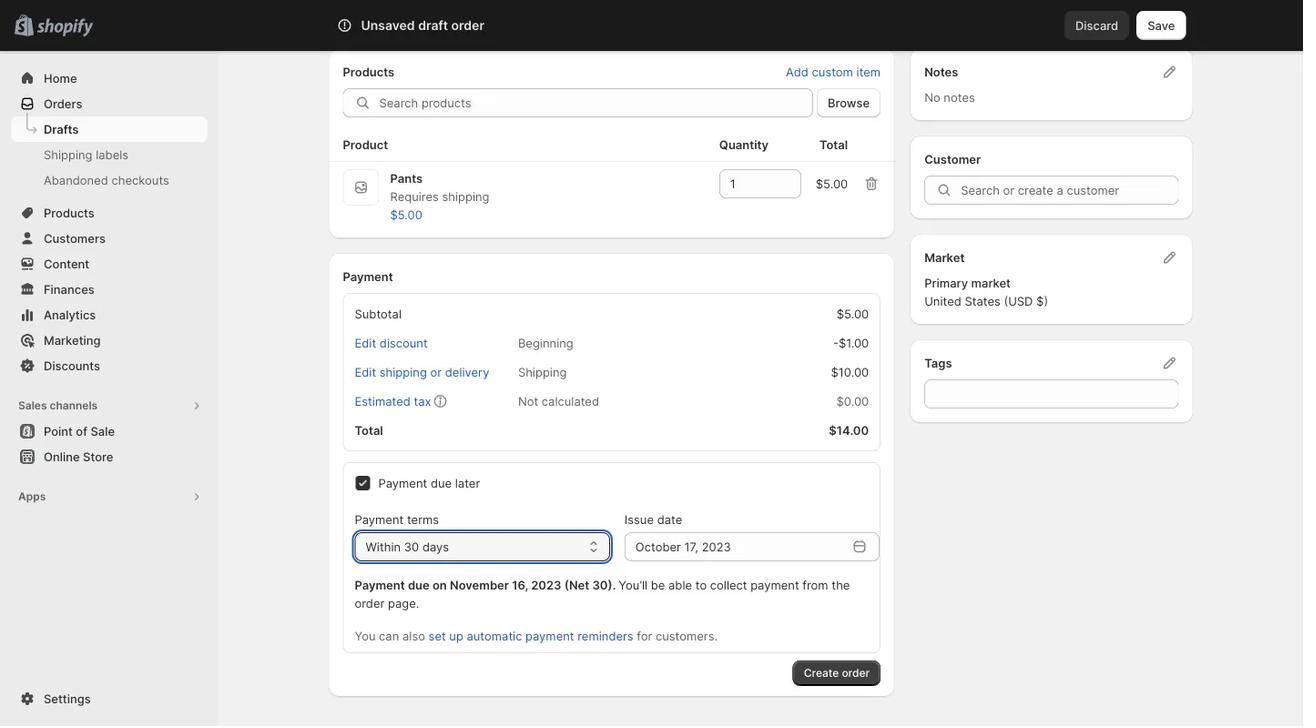 Task type: locate. For each thing, give the bounding box(es) containing it.
create down from
[[804, 667, 839, 680]]

1 horizontal spatial shipping
[[518, 365, 567, 379]]

requires
[[390, 189, 439, 204]]

shipping down the beginning
[[518, 365, 567, 379]]

no notes
[[925, 90, 975, 104]]

1 vertical spatial edit
[[355, 365, 376, 379]]

1 horizontal spatial payment
[[751, 578, 799, 592]]

edit up estimated
[[355, 365, 376, 379]]

analytics
[[44, 308, 96, 322]]

date
[[657, 513, 682, 527]]

0 vertical spatial total
[[820, 138, 848, 152]]

payment for payment due later
[[378, 476, 427, 490]]

abandoned checkouts
[[44, 173, 169, 187]]

0 horizontal spatial shipping
[[380, 365, 427, 379]]

$0.00
[[837, 394, 869, 408]]

0 vertical spatial shipping
[[442, 189, 490, 204]]

quantity
[[719, 138, 769, 152]]

finances
[[44, 282, 95, 296]]

point of sale button
[[0, 419, 219, 444]]

30
[[404, 540, 419, 554]]

1 vertical spatial $5.00
[[390, 208, 422, 222]]

unsaved
[[361, 18, 415, 33]]

16,
[[512, 578, 528, 592]]

2023
[[531, 578, 562, 592]]

can
[[379, 629, 399, 643]]

0 vertical spatial shipping
[[44, 148, 92, 162]]

you'll
[[619, 578, 648, 592]]

on
[[433, 578, 447, 592]]

edit
[[355, 336, 376, 350], [355, 365, 376, 379]]

shipping
[[442, 189, 490, 204], [380, 365, 427, 379]]

$10.00
[[831, 365, 869, 379]]

sales
[[18, 399, 47, 413]]

order inside create order button
[[842, 667, 870, 680]]

1 vertical spatial create
[[804, 667, 839, 680]]

create order inside button
[[804, 667, 870, 680]]

the
[[832, 578, 850, 592]]

1 vertical spatial total
[[355, 424, 383, 438]]

abandoned checkouts link
[[11, 168, 208, 193]]

collect
[[710, 578, 747, 592]]

total down browse button
[[820, 138, 848, 152]]

shipping right "requires"
[[442, 189, 490, 204]]

shopify image
[[37, 19, 93, 37]]

edit down subtotal
[[355, 336, 376, 350]]

apps
[[18, 490, 46, 504]]

edit shipping or delivery
[[355, 365, 489, 379]]

days
[[422, 540, 449, 554]]

within
[[366, 540, 401, 554]]

Issue date text field
[[625, 533, 847, 562]]

(usd
[[1004, 294, 1033, 308]]

draft
[[418, 18, 448, 33]]

due left later
[[431, 476, 452, 490]]

labels
[[96, 148, 129, 162]]

search button
[[388, 11, 916, 40]]

payment down the 2023 at the bottom left of the page
[[526, 629, 574, 643]]

shipping down discount
[[380, 365, 427, 379]]

terms
[[407, 513, 439, 527]]

1 vertical spatial shipping
[[518, 365, 567, 379]]

1 vertical spatial create order
[[804, 667, 870, 680]]

edit discount
[[355, 336, 428, 350]]

order up the "you"
[[355, 597, 385, 611]]

create order
[[357, 2, 470, 25], [804, 667, 870, 680]]

create left draft
[[357, 2, 417, 25]]

0 vertical spatial $5.00
[[816, 177, 848, 191]]

from
[[803, 578, 828, 592]]

1 edit from the top
[[355, 336, 376, 350]]

online
[[44, 450, 80, 464]]

reminders
[[578, 629, 634, 643]]

calculated
[[542, 394, 599, 408]]

$14.00
[[829, 424, 869, 438]]

payment up payment terms at the bottom left
[[378, 476, 427, 490]]

2 vertical spatial $5.00
[[837, 307, 869, 321]]

payment
[[751, 578, 799, 592], [526, 629, 574, 643]]

payment for payment terms
[[355, 513, 404, 527]]

payment due on november 16, 2023 (net 30).
[[355, 578, 619, 592]]

0 vertical spatial products
[[343, 65, 395, 79]]

order
[[422, 2, 470, 25], [451, 18, 484, 33], [355, 597, 385, 611], [842, 667, 870, 680]]

due left on
[[408, 578, 430, 592]]

$5.00
[[816, 177, 848, 191], [390, 208, 422, 222], [837, 307, 869, 321]]

products link
[[11, 200, 208, 226]]

0 vertical spatial due
[[431, 476, 452, 490]]

finances link
[[11, 277, 208, 302]]

0 vertical spatial edit
[[355, 336, 376, 350]]

payment up within
[[355, 513, 404, 527]]

Search products text field
[[379, 88, 813, 117]]

sale
[[91, 424, 115, 439]]

1 horizontal spatial shipping
[[442, 189, 490, 204]]

be
[[651, 578, 665, 592]]

payment left from
[[751, 578, 799, 592]]

also
[[403, 629, 425, 643]]

0 horizontal spatial total
[[355, 424, 383, 438]]

shipping for shipping labels
[[44, 148, 92, 162]]

total down estimated
[[355, 424, 383, 438]]

sales channels
[[18, 399, 98, 413]]

products
[[343, 65, 395, 79], [44, 206, 95, 220]]

order down the
[[842, 667, 870, 680]]

None text field
[[925, 380, 1179, 409]]

channels
[[50, 399, 98, 413]]

no
[[925, 90, 941, 104]]

1 vertical spatial shipping
[[380, 365, 427, 379]]

shipping down drafts
[[44, 148, 92, 162]]

set up automatic payment reminders link
[[429, 629, 634, 643]]

payment up page.
[[355, 578, 405, 592]]

notes
[[944, 90, 975, 104]]

0 horizontal spatial create order
[[357, 2, 470, 25]]

add custom item
[[786, 65, 881, 79]]

products up customers
[[44, 206, 95, 220]]

payment for payment
[[343, 270, 393, 284]]

0 horizontal spatial shipping
[[44, 148, 92, 162]]

0 horizontal spatial products
[[44, 206, 95, 220]]

$5.00 down browse button
[[816, 177, 848, 191]]

$1.00
[[839, 336, 869, 350]]

discard link
[[1065, 11, 1130, 40]]

0 vertical spatial create
[[357, 2, 417, 25]]

online store link
[[11, 444, 208, 470]]

1 horizontal spatial create order
[[804, 667, 870, 680]]

customer
[[925, 152, 981, 166]]

None number field
[[719, 169, 774, 199]]

you
[[355, 629, 376, 643]]

products down unsaved
[[343, 65, 395, 79]]

$5.00 up $1.00
[[837, 307, 869, 321]]

unsaved draft order
[[361, 18, 484, 33]]

1 horizontal spatial create
[[804, 667, 839, 680]]

page.
[[388, 597, 419, 611]]

issue date
[[625, 513, 682, 527]]

0 horizontal spatial due
[[408, 578, 430, 592]]

2 edit from the top
[[355, 365, 376, 379]]

1 vertical spatial products
[[44, 206, 95, 220]]

1 horizontal spatial due
[[431, 476, 452, 490]]

1 horizontal spatial total
[[820, 138, 848, 152]]

payment up subtotal
[[343, 270, 393, 284]]

$5.00 down "requires"
[[390, 208, 422, 222]]

drafts
[[44, 122, 79, 136]]

content link
[[11, 251, 208, 277]]

delivery
[[445, 365, 489, 379]]

payment
[[343, 270, 393, 284], [378, 476, 427, 490], [355, 513, 404, 527], [355, 578, 405, 592]]

edit for edit shipping or delivery
[[355, 365, 376, 379]]

shipping
[[44, 148, 92, 162], [518, 365, 567, 379]]

due
[[431, 476, 452, 490], [408, 578, 430, 592]]

1 vertical spatial due
[[408, 578, 430, 592]]

0 vertical spatial payment
[[751, 578, 799, 592]]

home link
[[11, 66, 208, 91]]

0 horizontal spatial payment
[[526, 629, 574, 643]]



Task type: vqa. For each thing, say whether or not it's contained in the screenshot.
On
yes



Task type: describe. For each thing, give the bounding box(es) containing it.
0 vertical spatial create order
[[357, 2, 470, 25]]

customers
[[44, 231, 106, 245]]

order right unsaved
[[422, 2, 470, 25]]

up
[[449, 629, 463, 643]]

product
[[343, 138, 388, 152]]

home
[[44, 71, 77, 85]]

1 vertical spatial payment
[[526, 629, 574, 643]]

discount
[[380, 336, 428, 350]]

market
[[925, 250, 965, 265]]

not
[[518, 394, 538, 408]]

30).
[[592, 578, 616, 592]]

$5.00 inside pants requires shipping $5.00
[[390, 208, 422, 222]]

payment due later
[[378, 476, 480, 490]]

to
[[696, 578, 707, 592]]

shipping labels
[[44, 148, 129, 162]]

edit discount button
[[344, 331, 439, 356]]

store
[[83, 450, 113, 464]]

browse
[[828, 96, 870, 110]]

shipping for shipping
[[518, 365, 567, 379]]

tags
[[925, 356, 952, 370]]

content
[[44, 257, 89, 271]]

settings link
[[11, 687, 208, 712]]

0 horizontal spatial create
[[357, 2, 417, 25]]

1 horizontal spatial products
[[343, 65, 395, 79]]

(net
[[564, 578, 589, 592]]

edit for edit discount
[[355, 336, 376, 350]]

pants requires shipping $5.00
[[390, 171, 490, 222]]

apps button
[[11, 485, 208, 510]]

pants
[[390, 171, 423, 185]]

for
[[637, 629, 652, 643]]

later
[[455, 476, 480, 490]]

-
[[833, 336, 839, 350]]

subtotal
[[355, 307, 402, 321]]

not calculated
[[518, 394, 599, 408]]

online store button
[[0, 444, 219, 470]]

checkouts
[[112, 173, 169, 187]]

united
[[925, 294, 962, 308]]

due for later
[[431, 476, 452, 490]]

save button
[[1137, 11, 1186, 40]]

primary market united states (usd $)
[[925, 276, 1048, 308]]

create order button
[[793, 661, 881, 687]]

marketing link
[[11, 328, 208, 353]]

-$1.00
[[833, 336, 869, 350]]

Search or create a customer text field
[[961, 176, 1179, 205]]

create inside button
[[804, 667, 839, 680]]

you'll be able to collect payment from the order page.
[[355, 578, 850, 611]]

of
[[76, 424, 87, 439]]

notes
[[925, 65, 958, 79]]

you can also set up automatic payment reminders for customers.
[[355, 629, 718, 643]]

states
[[965, 294, 1001, 308]]

issue
[[625, 513, 654, 527]]

add
[[786, 65, 809, 79]]

edit shipping or delivery button
[[344, 360, 500, 385]]

november
[[450, 578, 509, 592]]

shipping inside pants requires shipping $5.00
[[442, 189, 490, 204]]

point
[[44, 424, 73, 439]]

order right draft
[[451, 18, 484, 33]]

due for on
[[408, 578, 430, 592]]

order inside you'll be able to collect payment from the order page.
[[355, 597, 385, 611]]

settings
[[44, 692, 91, 706]]

payment terms
[[355, 513, 439, 527]]

within 30 days
[[366, 540, 449, 554]]

estimated
[[355, 394, 411, 408]]

payment inside you'll be able to collect payment from the order page.
[[751, 578, 799, 592]]

$5.00 button
[[379, 202, 433, 228]]

marketing
[[44, 333, 101, 347]]

browse button
[[817, 88, 881, 117]]

point of sale link
[[11, 419, 208, 444]]

market
[[971, 276, 1011, 290]]

drafts link
[[11, 117, 208, 142]]

discard
[[1076, 18, 1119, 32]]

search
[[417, 18, 456, 32]]

or
[[430, 365, 442, 379]]

orders
[[44, 97, 82, 111]]

payment for payment due on november 16, 2023 (net 30).
[[355, 578, 405, 592]]

set
[[429, 629, 446, 643]]

automatic
[[467, 629, 522, 643]]

able
[[669, 578, 692, 592]]

sales channels button
[[11, 393, 208, 419]]

discounts
[[44, 359, 100, 373]]

add custom item button
[[775, 59, 892, 85]]

shipping inside button
[[380, 365, 427, 379]]

orders link
[[11, 91, 208, 117]]

customers.
[[656, 629, 718, 643]]

primary
[[925, 276, 968, 290]]

analytics link
[[11, 302, 208, 328]]



